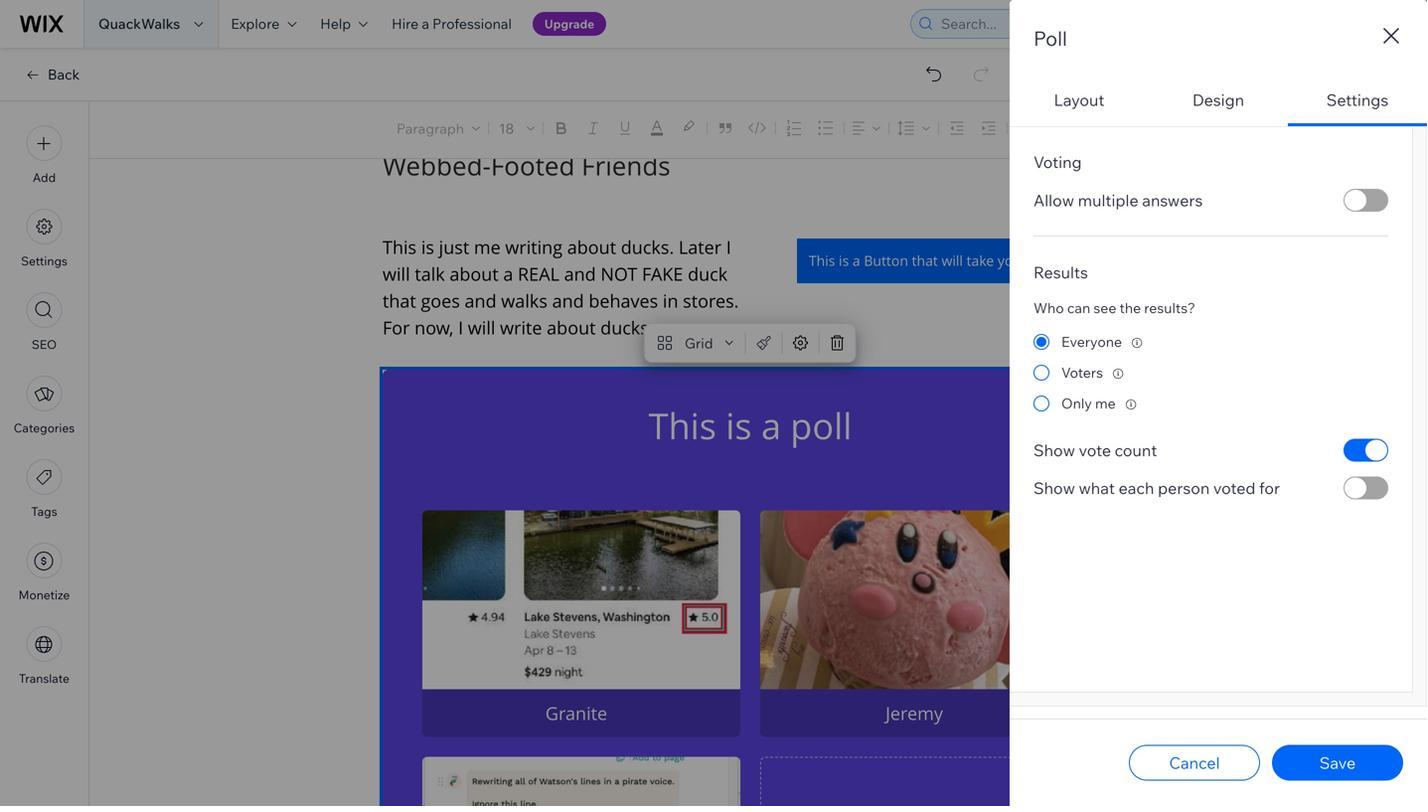 Task type: locate. For each thing, give the bounding box(es) containing it.
me right just
[[474, 235, 501, 259]]

results?
[[1144, 299, 1196, 317]]

i right later
[[726, 235, 731, 259]]

voting
[[1034, 152, 1082, 172]]

1 vertical spatial settings button
[[21, 209, 68, 268]]

1 vertical spatial me
[[1095, 395, 1116, 412]]

i right now,
[[458, 316, 463, 339]]

ducks.
[[621, 235, 674, 259], [601, 316, 654, 339]]

writing
[[505, 235, 563, 259]]

and
[[564, 262, 596, 286], [465, 289, 497, 313], [552, 289, 584, 313]]

paragraph
[[397, 120, 464, 137]]

about down just
[[450, 262, 499, 286]]

1 vertical spatial that
[[383, 289, 416, 313]]

about up not
[[567, 235, 616, 259]]

0 vertical spatial ducks.
[[621, 235, 674, 259]]

this left button
[[809, 252, 835, 270]]

this is a button that will take you somewhere button
[[797, 239, 1113, 283]]

is inside this is just me writing about ducks. later i will talk about a real and not fake duck that goes and walks and behaves in stores. for now, i will write about ducks.
[[421, 235, 434, 259]]

0 vertical spatial show
[[1034, 440, 1075, 460]]

1 show from the top
[[1034, 440, 1075, 460]]

will inside button
[[942, 252, 963, 270]]

grid button
[[649, 329, 741, 357]]

0 horizontal spatial settings
[[21, 253, 68, 268]]

this
[[383, 235, 417, 259], [809, 252, 835, 270]]

1 horizontal spatial settings
[[1327, 90, 1389, 110]]

this inside button
[[809, 252, 835, 270]]

grid
[[685, 334, 713, 352]]

real
[[518, 262, 560, 286]]

1 vertical spatial show
[[1034, 478, 1075, 498]]

stores.
[[683, 289, 739, 313]]

will left take
[[942, 252, 963, 270]]

0 horizontal spatial a
[[422, 15, 429, 32]]

a right the hire
[[422, 15, 429, 32]]

Search... field
[[935, 10, 1154, 38]]

this up talk
[[383, 235, 417, 259]]

is inside button
[[839, 252, 849, 270]]

option group
[[1034, 327, 1389, 419]]

1 horizontal spatial is
[[839, 252, 849, 270]]

voted
[[1214, 478, 1256, 498]]

0 horizontal spatial settings button
[[21, 209, 68, 268]]

design button
[[1149, 77, 1288, 126]]

me
[[474, 235, 501, 259], [1095, 395, 1116, 412]]

that up for
[[383, 289, 416, 313]]

1 horizontal spatial that
[[912, 252, 938, 270]]

0 horizontal spatial me
[[474, 235, 501, 259]]

1 vertical spatial ducks.
[[601, 316, 654, 339]]

add
[[33, 170, 56, 185]]

that right button
[[912, 252, 938, 270]]

ducks. up fake
[[621, 235, 674, 259]]

show vote count
[[1034, 440, 1158, 460]]

a
[[422, 15, 429, 32], [853, 252, 861, 270], [503, 262, 513, 286]]

1 horizontal spatial settings button
[[1288, 77, 1427, 126]]

settings up notes
[[1327, 90, 1389, 110]]

settings
[[1327, 90, 1389, 110], [21, 253, 68, 268]]

0 vertical spatial me
[[474, 235, 501, 259]]

is
[[421, 235, 434, 259], [839, 252, 849, 270]]

see
[[1094, 299, 1117, 317]]

2 horizontal spatial a
[[853, 252, 861, 270]]

0 vertical spatial i
[[726, 235, 731, 259]]

0 vertical spatial that
[[912, 252, 938, 270]]

paragraph button
[[393, 114, 484, 142]]

1 horizontal spatial i
[[726, 235, 731, 259]]

this inside this is just me writing about ducks. later i will talk about a real and not fake duck that goes and walks and behaves in stores. for now, i will write about ducks.
[[383, 235, 417, 259]]

this for this is a button that will take you somewhere
[[809, 252, 835, 270]]

is left just
[[421, 235, 434, 259]]

menu
[[0, 113, 88, 698]]

that
[[912, 252, 938, 270], [383, 289, 416, 313]]

about right write
[[547, 316, 596, 339]]

0 horizontal spatial this
[[383, 235, 417, 259]]

show left what in the bottom of the page
[[1034, 478, 1075, 498]]

notes
[[1344, 121, 1383, 138]]

show left vote
[[1034, 440, 1075, 460]]

can
[[1067, 299, 1091, 317]]

2 show from the top
[[1034, 478, 1075, 498]]

will left write
[[468, 316, 496, 339]]

0 horizontal spatial i
[[458, 316, 463, 339]]

behaves
[[589, 289, 658, 313]]

duck
[[688, 262, 728, 286]]

button
[[864, 252, 909, 270]]

is for just
[[421, 235, 434, 259]]

not
[[601, 262, 638, 286]]

2 horizontal spatial will
[[942, 252, 963, 270]]

1 vertical spatial about
[[450, 262, 499, 286]]

categories button
[[14, 376, 75, 435]]

save
[[1320, 753, 1356, 773]]

upgrade
[[545, 16, 595, 31]]

back button
[[24, 66, 80, 84]]

settings up seo button
[[21, 253, 68, 268]]

tab list containing layout
[[1010, 77, 1427, 707]]

poll
[[1034, 26, 1068, 51]]

everyone
[[1062, 333, 1122, 350]]

back
[[48, 66, 80, 83]]

hire
[[392, 15, 419, 32]]

allow multiple answers button
[[1034, 190, 1203, 210]]

1 horizontal spatial this
[[809, 252, 835, 270]]

1 vertical spatial i
[[458, 316, 463, 339]]

tab list
[[1010, 77, 1427, 707]]

write
[[500, 316, 542, 339]]

0 horizontal spatial that
[[383, 289, 416, 313]]

is left button
[[839, 252, 849, 270]]

somewhere
[[1026, 252, 1101, 270]]

layout button
[[1010, 77, 1149, 126]]

0 vertical spatial settings
[[1327, 90, 1389, 110]]

seo button
[[26, 292, 62, 352]]

1 horizontal spatial me
[[1095, 395, 1116, 412]]

talk
[[415, 262, 445, 286]]

a inside this is just me writing about ducks. later i will talk about a real and not fake duck that goes and walks and behaves in stores. for now, i will write about ducks.
[[503, 262, 513, 286]]

me right only
[[1095, 395, 1116, 412]]

show
[[1034, 440, 1075, 460], [1034, 478, 1075, 498]]

option group containing everyone
[[1034, 327, 1389, 419]]

1 horizontal spatial a
[[503, 262, 513, 286]]

settings button
[[1288, 77, 1427, 126], [21, 209, 68, 268]]

professional
[[433, 15, 512, 32]]

a left button
[[853, 252, 861, 270]]

will
[[942, 252, 963, 270], [383, 262, 410, 286], [468, 316, 496, 339]]

will left talk
[[383, 262, 410, 286]]

fake
[[642, 262, 683, 286]]

for
[[1260, 478, 1280, 498]]

1 vertical spatial settings
[[21, 253, 68, 268]]

just
[[439, 235, 469, 259]]

settings inside 'tab list'
[[1327, 90, 1389, 110]]

i
[[726, 235, 731, 259], [458, 316, 463, 339]]

hire a professional link
[[380, 0, 524, 48]]

about
[[567, 235, 616, 259], [450, 262, 499, 286], [547, 316, 596, 339]]

0 horizontal spatial is
[[421, 235, 434, 259]]

ducks. down behaves
[[601, 316, 654, 339]]

show what each person voted for button
[[1034, 478, 1280, 498]]

a left real
[[503, 262, 513, 286]]



Task type: describe. For each thing, give the bounding box(es) containing it.
voters
[[1062, 364, 1103, 381]]

only
[[1062, 395, 1092, 412]]

me inside this is just me writing about ducks. later i will talk about a real and not fake duck that goes and walks and behaves in stores. for now, i will write about ducks.
[[474, 235, 501, 259]]

0 vertical spatial settings button
[[1288, 77, 1427, 126]]

tags
[[31, 504, 57, 519]]

in
[[663, 289, 678, 313]]

show for show vote count
[[1034, 440, 1075, 460]]

later
[[679, 235, 722, 259]]

what
[[1079, 478, 1115, 498]]

results
[[1034, 262, 1088, 282]]

show vote count button
[[1034, 440, 1158, 460]]

now,
[[415, 316, 454, 339]]

explore
[[231, 15, 280, 32]]

me inside option group
[[1095, 395, 1116, 412]]

layout
[[1054, 90, 1105, 110]]

monetize
[[19, 587, 70, 602]]

seo
[[32, 337, 57, 352]]

a inside button
[[853, 252, 861, 270]]

and down real
[[552, 289, 584, 313]]

translate
[[19, 671, 70, 686]]

multiple
[[1078, 190, 1139, 210]]

upgrade button
[[533, 12, 607, 36]]

1 horizontal spatial will
[[468, 316, 496, 339]]

each
[[1119, 478, 1155, 498]]

Add a Catchy Title text field
[[383, 114, 1105, 183]]

vote
[[1079, 440, 1111, 460]]

answers
[[1142, 190, 1203, 210]]

tags button
[[26, 459, 62, 519]]

who can see the results?
[[1034, 299, 1196, 317]]

this for this is just me writing about ducks. later i will talk about a real and not fake duck that goes and walks and behaves in stores. for now, i will write about ducks.
[[383, 235, 417, 259]]

2 vertical spatial about
[[547, 316, 596, 339]]

this is a button that will take you somewhere
[[809, 252, 1101, 270]]

save button
[[1272, 745, 1404, 781]]

show what each person voted for
[[1034, 478, 1280, 498]]

help
[[320, 15, 351, 32]]

monetize button
[[19, 543, 70, 602]]

and right goes
[[465, 289, 497, 313]]

person
[[1158, 478, 1210, 498]]

design
[[1193, 90, 1245, 110]]

and left not
[[564, 262, 596, 286]]

allow multiple answers
[[1034, 190, 1203, 210]]

show for show what each person voted for
[[1034, 478, 1075, 498]]

quackwalks
[[98, 15, 180, 32]]

the
[[1120, 299, 1141, 317]]

categories
[[14, 420, 75, 435]]

only me
[[1062, 395, 1116, 412]]

0 vertical spatial about
[[567, 235, 616, 259]]

notes button
[[1308, 116, 1389, 143]]

help button
[[308, 0, 380, 48]]

you
[[998, 252, 1022, 270]]

who
[[1034, 299, 1064, 317]]

0 horizontal spatial will
[[383, 262, 410, 286]]

goes
[[421, 289, 460, 313]]

allow
[[1034, 190, 1075, 210]]

settings tab panel
[[1010, 126, 1427, 707]]

walks
[[501, 289, 548, 313]]

option group inside settings tab panel
[[1034, 327, 1389, 419]]

cancel button
[[1129, 745, 1260, 781]]

for
[[383, 316, 410, 339]]

translate button
[[19, 626, 70, 686]]

menu containing add
[[0, 113, 88, 698]]

take
[[967, 252, 994, 270]]

this is just me writing about ducks. later i will talk about a real and not fake duck that goes and walks and behaves in stores. for now, i will write about ducks.
[[383, 235, 744, 339]]

add button
[[26, 125, 62, 185]]

cancel
[[1170, 753, 1220, 773]]

hire a professional
[[392, 15, 512, 32]]

count
[[1115, 440, 1158, 460]]

is for a
[[839, 252, 849, 270]]

that inside button
[[912, 252, 938, 270]]

that inside this is just me writing about ducks. later i will talk about a real and not fake duck that goes and walks and behaves in stores. for now, i will write about ducks.
[[383, 289, 416, 313]]



Task type: vqa. For each thing, say whether or not it's contained in the screenshot.
-$2.00
no



